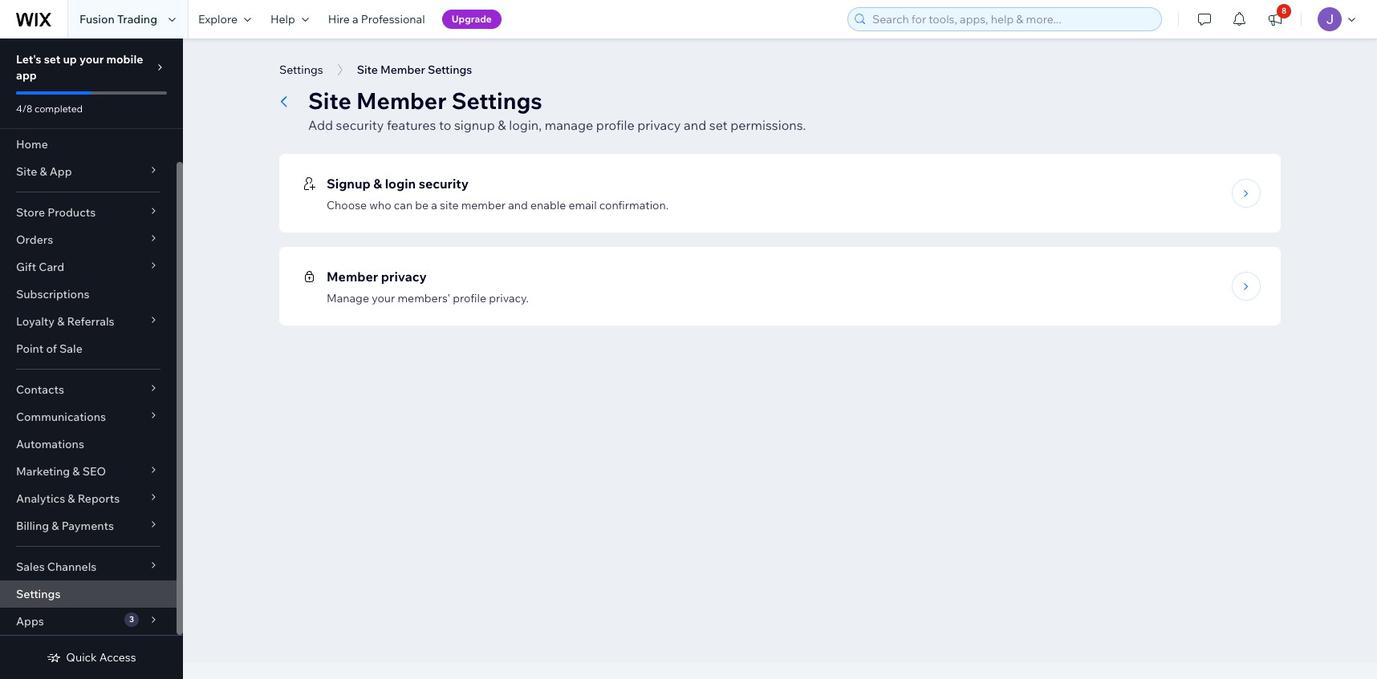 Task type: locate. For each thing, give the bounding box(es) containing it.
site
[[357, 63, 378, 77], [308, 87, 351, 115], [16, 165, 37, 179]]

point of sale link
[[0, 336, 177, 363]]

member inside site member settings add security features to signup & login, manage profile privacy and set permissions.
[[356, 87, 447, 115]]

hire
[[328, 12, 350, 26]]

contacts
[[16, 383, 64, 397]]

member up manage at left top
[[327, 269, 378, 285]]

signup
[[454, 117, 495, 133]]

site & app button
[[0, 158, 177, 185]]

0 vertical spatial security
[[336, 117, 384, 133]]

member up features
[[356, 87, 447, 115]]

1 horizontal spatial and
[[684, 117, 707, 133]]

settings link
[[0, 581, 177, 608]]

0 vertical spatial privacy
[[638, 117, 681, 133]]

& inside popup button
[[40, 165, 47, 179]]

your inside let's set up your mobile app
[[79, 52, 104, 67]]

& right loyalty in the left top of the page
[[57, 315, 65, 329]]

card
[[39, 260, 64, 275]]

1 horizontal spatial security
[[419, 176, 469, 192]]

your inside member privacy manage your members' profile privacy.
[[372, 291, 395, 306]]

seo
[[82, 465, 106, 479]]

& left seo on the left bottom
[[72, 465, 80, 479]]

1 vertical spatial your
[[372, 291, 395, 306]]

site member settings button
[[349, 58, 480, 82]]

0 horizontal spatial and
[[508, 198, 528, 213]]

privacy
[[638, 117, 681, 133], [381, 269, 427, 285]]

your right manage at left top
[[372, 291, 395, 306]]

site for site member settings
[[357, 63, 378, 77]]

enable
[[531, 198, 566, 213]]

site inside site member settings add security features to signup & login, manage profile privacy and set permissions.
[[308, 87, 351, 115]]

1 vertical spatial security
[[419, 176, 469, 192]]

& right billing
[[52, 519, 59, 534]]

settings
[[279, 63, 323, 77], [428, 63, 472, 77], [452, 87, 542, 115], [16, 588, 61, 602]]

0 horizontal spatial a
[[352, 12, 359, 26]]

set inside let's set up your mobile app
[[44, 52, 60, 67]]

apps
[[16, 615, 44, 629]]

0 vertical spatial set
[[44, 52, 60, 67]]

site down home
[[16, 165, 37, 179]]

1 horizontal spatial set
[[709, 117, 728, 133]]

quick
[[66, 651, 97, 665]]

1 horizontal spatial your
[[372, 291, 395, 306]]

profile
[[596, 117, 635, 133], [453, 291, 486, 306]]

1 vertical spatial site
[[308, 87, 351, 115]]

upgrade
[[452, 13, 492, 25]]

and
[[684, 117, 707, 133], [508, 198, 528, 213]]

analytics & reports
[[16, 492, 120, 506]]

sale
[[59, 342, 83, 356]]

who
[[369, 198, 391, 213]]

0 horizontal spatial privacy
[[381, 269, 427, 285]]

your
[[79, 52, 104, 67], [372, 291, 395, 306]]

1 horizontal spatial site
[[308, 87, 351, 115]]

your right up on the left top of page
[[79, 52, 104, 67]]

settings down help button at the left
[[279, 63, 323, 77]]

marketing & seo
[[16, 465, 106, 479]]

4/8
[[16, 103, 32, 115]]

1 horizontal spatial privacy
[[638, 117, 681, 133]]

a right be
[[431, 198, 437, 213]]

fusion
[[79, 12, 115, 26]]

app
[[16, 68, 37, 83]]

1 vertical spatial a
[[431, 198, 437, 213]]

0 horizontal spatial set
[[44, 52, 60, 67]]

profile left privacy.
[[453, 291, 486, 306]]

site for site member settings add security features to signup & login, manage profile privacy and set permissions.
[[308, 87, 351, 115]]

member
[[380, 63, 425, 77], [356, 87, 447, 115], [327, 269, 378, 285]]

8
[[1282, 6, 1287, 16]]

1 vertical spatial and
[[508, 198, 528, 213]]

help button
[[261, 0, 319, 39]]

set left up on the left top of page
[[44, 52, 60, 67]]

manage
[[545, 117, 593, 133]]

quick access
[[66, 651, 136, 665]]

1 vertical spatial member
[[356, 87, 447, 115]]

4/8 completed
[[16, 103, 83, 115]]

0 vertical spatial and
[[684, 117, 707, 133]]

2 horizontal spatial site
[[357, 63, 378, 77]]

marketing
[[16, 465, 70, 479]]

& inside the signup & login security choose who can be a site member and enable email confirmation.
[[374, 176, 382, 192]]

fusion trading
[[79, 12, 157, 26]]

member inside site member settings button
[[380, 63, 425, 77]]

settings down sales
[[16, 588, 61, 602]]

set left permissions.
[[709, 117, 728, 133]]

member down professional
[[380, 63, 425, 77]]

completed
[[34, 103, 83, 115]]

member for site member settings add security features to signup & login, manage profile privacy and set permissions.
[[356, 87, 447, 115]]

& left reports
[[68, 492, 75, 506]]

0 vertical spatial your
[[79, 52, 104, 67]]

1 horizontal spatial profile
[[596, 117, 635, 133]]

0 horizontal spatial profile
[[453, 291, 486, 306]]

profile right manage
[[596, 117, 635, 133]]

0 horizontal spatial your
[[79, 52, 104, 67]]

security up site
[[419, 176, 469, 192]]

site inside popup button
[[16, 165, 37, 179]]

site up "add"
[[308, 87, 351, 115]]

& left app
[[40, 165, 47, 179]]

1 vertical spatial privacy
[[381, 269, 427, 285]]

0 vertical spatial site
[[357, 63, 378, 77]]

home
[[16, 137, 48, 152]]

& up who
[[374, 176, 382, 192]]

settings button
[[271, 58, 331, 82]]

automations
[[16, 437, 84, 452]]

2 vertical spatial member
[[327, 269, 378, 285]]

& for app
[[40, 165, 47, 179]]

member
[[461, 198, 506, 213]]

and inside site member settings add security features to signup & login, manage profile privacy and set permissions.
[[684, 117, 707, 133]]

analytics
[[16, 492, 65, 506]]

gift card
[[16, 260, 64, 275]]

access
[[99, 651, 136, 665]]

0 vertical spatial member
[[380, 63, 425, 77]]

1 vertical spatial profile
[[453, 291, 486, 306]]

Search for tools, apps, help & more... field
[[868, 8, 1157, 31]]

and left permissions.
[[684, 117, 707, 133]]

site down hire a professional
[[357, 63, 378, 77]]

& for reports
[[68, 492, 75, 506]]

orders
[[16, 233, 53, 247]]

and left enable
[[508, 198, 528, 213]]

settings inside site member settings add security features to signup & login, manage profile privacy and set permissions.
[[452, 87, 542, 115]]

sales channels
[[16, 560, 97, 575]]

security right "add"
[[336, 117, 384, 133]]

1 horizontal spatial a
[[431, 198, 437, 213]]

site inside button
[[357, 63, 378, 77]]

& left login,
[[498, 117, 506, 133]]

email
[[569, 198, 597, 213]]

members'
[[398, 291, 450, 306]]

settings up signup
[[452, 87, 542, 115]]

0 horizontal spatial security
[[336, 117, 384, 133]]

2 vertical spatial site
[[16, 165, 37, 179]]

member inside member privacy manage your members' profile privacy.
[[327, 269, 378, 285]]

&
[[498, 117, 506, 133], [40, 165, 47, 179], [374, 176, 382, 192], [57, 315, 65, 329], [72, 465, 80, 479], [68, 492, 75, 506], [52, 519, 59, 534]]

0 vertical spatial a
[[352, 12, 359, 26]]

home link
[[0, 131, 177, 158]]

login,
[[509, 117, 542, 133]]

store products button
[[0, 199, 177, 226]]

0 vertical spatial profile
[[596, 117, 635, 133]]

analytics & reports button
[[0, 486, 177, 513]]

0 horizontal spatial site
[[16, 165, 37, 179]]

channels
[[47, 560, 97, 575]]

1 vertical spatial set
[[709, 117, 728, 133]]

site
[[440, 198, 459, 213]]

hire a professional link
[[319, 0, 435, 39]]

app
[[50, 165, 72, 179]]

a right hire
[[352, 12, 359, 26]]



Task type: describe. For each thing, give the bounding box(es) containing it.
manage
[[327, 291, 369, 306]]

& for seo
[[72, 465, 80, 479]]

sales channels button
[[0, 554, 177, 581]]

automations link
[[0, 431, 177, 458]]

security inside the signup & login security choose who can be a site member and enable email confirmation.
[[419, 176, 469, 192]]

signup & login security choose who can be a site member and enable email confirmation.
[[327, 176, 669, 213]]

site for site & app
[[16, 165, 37, 179]]

profile inside member privacy manage your members' profile privacy.
[[453, 291, 486, 306]]

payments
[[62, 519, 114, 534]]

loyalty
[[16, 315, 55, 329]]

subscriptions
[[16, 287, 89, 302]]

8 button
[[1258, 0, 1293, 39]]

let's
[[16, 52, 41, 67]]

privacy inside site member settings add security features to signup & login, manage profile privacy and set permissions.
[[638, 117, 681, 133]]

subscriptions link
[[0, 281, 177, 308]]

a inside the signup & login security choose who can be a site member and enable email confirmation.
[[431, 198, 437, 213]]

settings down upgrade button
[[428, 63, 472, 77]]

member for site member settings
[[380, 63, 425, 77]]

gift
[[16, 260, 36, 275]]

up
[[63, 52, 77, 67]]

features
[[387, 117, 436, 133]]

confirmation.
[[599, 198, 669, 213]]

site member settings
[[357, 63, 472, 77]]

set inside site member settings add security features to signup & login, manage profile privacy and set permissions.
[[709, 117, 728, 133]]

add
[[308, 117, 333, 133]]

communications
[[16, 410, 106, 425]]

upgrade button
[[442, 10, 502, 29]]

profile inside site member settings add security features to signup & login, manage profile privacy and set permissions.
[[596, 117, 635, 133]]

loyalty & referrals button
[[0, 308, 177, 336]]

referrals
[[67, 315, 114, 329]]

be
[[415, 198, 429, 213]]

member privacy manage your members' profile privacy.
[[327, 269, 529, 306]]

sales
[[16, 560, 45, 575]]

sidebar element
[[0, 39, 183, 680]]

hire a professional
[[328, 12, 425, 26]]

& for payments
[[52, 519, 59, 534]]

security inside site member settings add security features to signup & login, manage profile privacy and set permissions.
[[336, 117, 384, 133]]

& inside site member settings add security features to signup & login, manage profile privacy and set permissions.
[[498, 117, 506, 133]]

your for set
[[79, 52, 104, 67]]

trading
[[117, 12, 157, 26]]

quick access button
[[47, 651, 136, 665]]

privacy.
[[489, 291, 529, 306]]

mobile
[[106, 52, 143, 67]]

of
[[46, 342, 57, 356]]

orders button
[[0, 226, 177, 254]]

site & app
[[16, 165, 72, 179]]

to
[[439, 117, 451, 133]]

let's set up your mobile app
[[16, 52, 143, 83]]

loyalty & referrals
[[16, 315, 114, 329]]

point
[[16, 342, 44, 356]]

billing & payments
[[16, 519, 114, 534]]

store
[[16, 205, 45, 220]]

billing & payments button
[[0, 513, 177, 540]]

store products
[[16, 205, 96, 220]]

3
[[129, 615, 134, 625]]

settings inside sidebar element
[[16, 588, 61, 602]]

gift card button
[[0, 254, 177, 281]]

marketing & seo button
[[0, 458, 177, 486]]

site member settings add security features to signup & login, manage profile privacy and set permissions.
[[308, 87, 806, 133]]

professional
[[361, 12, 425, 26]]

& for referrals
[[57, 315, 65, 329]]

reports
[[78, 492, 120, 506]]

privacy inside member privacy manage your members' profile privacy.
[[381, 269, 427, 285]]

help
[[270, 12, 295, 26]]

billing
[[16, 519, 49, 534]]

explore
[[198, 12, 238, 26]]

and inside the signup & login security choose who can be a site member and enable email confirmation.
[[508, 198, 528, 213]]

login
[[385, 176, 416, 192]]

contacts button
[[0, 376, 177, 404]]

products
[[48, 205, 96, 220]]

point of sale
[[16, 342, 83, 356]]

your for privacy
[[372, 291, 395, 306]]

signup
[[327, 176, 371, 192]]

permissions.
[[731, 117, 806, 133]]

can
[[394, 198, 413, 213]]

& for login
[[374, 176, 382, 192]]

choose
[[327, 198, 367, 213]]

communications button
[[0, 404, 177, 431]]



Task type: vqa. For each thing, say whether or not it's contained in the screenshot.
Symbols on the top left
no



